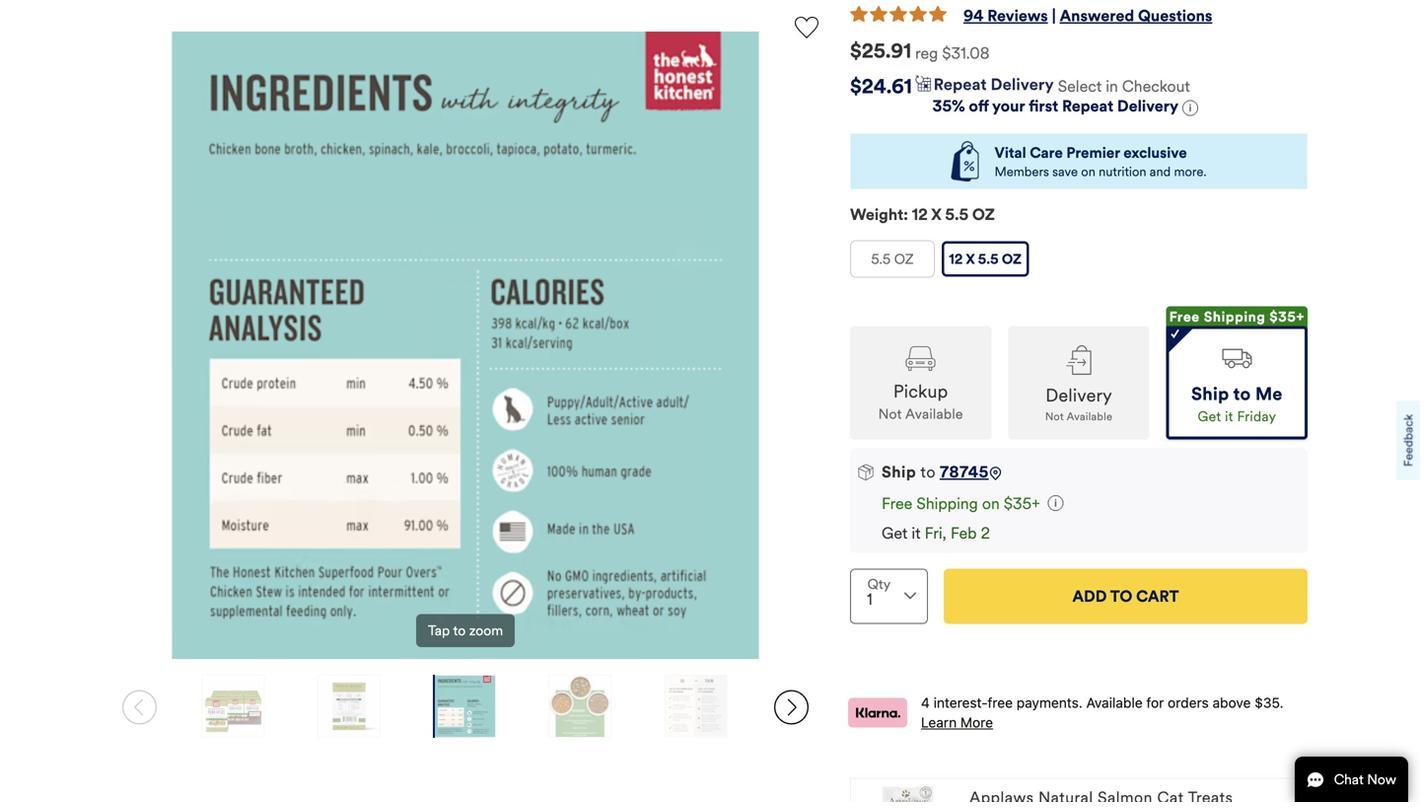 Task type: locate. For each thing, give the bounding box(es) containing it.
get inside ship to me get it friday
[[1198, 408, 1222, 425]]

0 horizontal spatial free
[[882, 494, 913, 513]]

1 vertical spatial on
[[983, 494, 1000, 513]]

0 vertical spatial option group
[[851, 240, 1308, 286]]

2 arrow container image from the left
[[775, 690, 809, 725]]

1 horizontal spatial shipping
[[1204, 308, 1266, 326]]

it left fri,
[[912, 523, 921, 543]]

free shipping on $35+
[[882, 494, 1041, 513]]

0 vertical spatial to
[[1234, 383, 1252, 405]]

to up the 'friday' at the right bottom of the page
[[1234, 383, 1252, 405]]

x
[[932, 205, 942, 225], [966, 251, 975, 268]]

to
[[1234, 383, 1252, 405], [921, 462, 936, 482], [453, 622, 466, 639]]

on up 2
[[983, 494, 1000, 513]]

delivery inside delivery not available
[[1046, 385, 1113, 407]]

0 vertical spatial $35+
[[1270, 308, 1305, 326]]

arrow container button
[[112, 675, 167, 740], [765, 675, 819, 740]]

shipping up delivery-method-ship to me-get it friday radio
[[1204, 308, 1266, 326]]

1 vertical spatial 12
[[949, 251, 963, 268]]

$25.91
[[851, 39, 912, 63]]

free
[[1170, 308, 1201, 326], [882, 494, 913, 513]]

1 horizontal spatial icon info 2 button
[[1183, 98, 1199, 118]]

orders
[[1168, 694, 1209, 711]]

1 horizontal spatial 5.5
[[946, 205, 969, 225]]

1 horizontal spatial ship
[[1192, 383, 1230, 405]]

not
[[879, 406, 902, 423], [1046, 410, 1064, 423]]

0 horizontal spatial to
[[453, 622, 466, 639]]

arrow container button left klarna badge image
[[765, 675, 819, 740]]

the honest kitchen superfood pour overs: chicken stew with spinach, kale & broccoli wet dog food topper, 5.5 oz., case of 12 - carousel image #3 image
[[152, 32, 779, 659]]

1 horizontal spatial it
[[1226, 408, 1234, 425]]

icon info 2 button down checkout
[[1183, 98, 1199, 118]]

1 vertical spatial x
[[966, 251, 975, 268]]

icon info 2 button for free shipping on $35+
[[1049, 494, 1064, 513]]

free up icon check success 4
[[1170, 308, 1201, 326]]

fri,
[[925, 523, 947, 543]]

1 vertical spatial free
[[882, 494, 913, 513]]

1 vertical spatial ship
[[882, 462, 917, 482]]

delivery-method-Ship to Me-Get it Friday radio
[[1167, 326, 1308, 440]]

1 vertical spatial to
[[921, 462, 936, 482]]

get left the 'friday' at the right bottom of the page
[[1198, 408, 1222, 425]]

vital
[[995, 143, 1027, 162]]

pickup not available
[[879, 381, 964, 423]]

weight
[[851, 205, 904, 225]]

0 horizontal spatial on
[[983, 494, 1000, 513]]

0 horizontal spatial not
[[879, 406, 902, 423]]

1 horizontal spatial oz
[[973, 205, 996, 225]]

ship left 78745
[[882, 462, 917, 482]]

option group
[[851, 240, 1308, 286], [851, 306, 1308, 440]]

0 vertical spatial on
[[1082, 164, 1096, 179]]

x right :
[[932, 205, 942, 225]]

for
[[1147, 694, 1165, 711]]

0 vertical spatial shipping
[[1204, 308, 1266, 326]]

payments.
[[1017, 694, 1083, 711]]

1 horizontal spatial $35+
[[1270, 308, 1305, 326]]

1 horizontal spatial arrow container button
[[765, 675, 819, 740]]

1 horizontal spatial get
[[1198, 408, 1222, 425]]

select
[[1058, 77, 1102, 96]]

the honest kitchen superfood pour overs: chicken stew with spinach, kale & broccoli wet dog food topper, 5.5 oz., case of 12 - thumbnail-1 image
[[203, 675, 264, 738]]

to right 'tap' on the left bottom
[[453, 622, 466, 639]]

icon delivery pin image
[[989, 467, 1003, 480]]

|
[[1052, 6, 1056, 26]]

care
[[1030, 143, 1063, 162]]

interest-
[[934, 694, 988, 711]]

free for free shipping on $35+
[[882, 494, 913, 513]]

nutrition
[[1099, 164, 1147, 179]]

0 vertical spatial x
[[932, 205, 942, 225]]

cart
[[1137, 586, 1180, 606]]

shipping for $35+
[[1204, 308, 1266, 326]]

1 horizontal spatial delivery
[[1118, 96, 1179, 116]]

the honest kitchen superfood pour overs: chicken stew with spinach, kale & broccoli wet dog food topper, 5.5 oz., case of 12 - thumbnail-5 image
[[665, 675, 727, 738]]

to left 78745
[[921, 462, 936, 482]]

available for delivery
[[1067, 410, 1113, 423]]

1 horizontal spatial on
[[1082, 164, 1096, 179]]

feb
[[951, 523, 977, 543]]

oz down :
[[895, 251, 914, 268]]

12 right :
[[912, 205, 928, 225]]

94 reviews | answered questions
[[964, 6, 1213, 26]]

12 x 5.5 oz
[[949, 251, 1022, 268]]

add
[[1073, 586, 1107, 606]]

oz inside 5.5 oz radio
[[895, 251, 914, 268]]

it
[[1226, 408, 1234, 425], [912, 523, 921, 543]]

ship for me
[[1192, 383, 1230, 405]]

arrow container image left klarna badge image
[[775, 690, 809, 725]]

$35+ up me
[[1270, 308, 1305, 326]]

not down pickup
[[879, 406, 902, 423]]

1 vertical spatial get
[[882, 523, 908, 543]]

0 horizontal spatial arrow container image
[[122, 690, 157, 725]]

variation-5.5 OZ radio
[[851, 241, 934, 277]]

me
[[1256, 383, 1283, 405]]

1 horizontal spatial free
[[1170, 308, 1201, 326]]

1 vertical spatial option group
[[851, 306, 1308, 440]]

0 horizontal spatial it
[[912, 523, 921, 543]]

tap to zoom button
[[416, 614, 515, 647]]

0 vertical spatial ship
[[1192, 383, 1230, 405]]

94
[[964, 6, 984, 26]]

1 vertical spatial icon info 2 button
[[1049, 494, 1064, 513]]

delivery
[[1118, 96, 1179, 116], [1046, 385, 1113, 407]]

0 horizontal spatial 12
[[912, 205, 928, 225]]

1 arrow container image from the left
[[122, 690, 157, 725]]

1 vertical spatial delivery
[[1046, 385, 1113, 407]]

0 horizontal spatial ship
[[882, 462, 917, 482]]

2 horizontal spatial oz
[[1002, 251, 1022, 268]]

available inside delivery not available
[[1067, 410, 1113, 423]]

1 vertical spatial shipping
[[917, 494, 979, 513]]

$25.91 reg $31.08
[[851, 39, 990, 63]]

5.5 inside 'variation-12 x 5.5 oz' radio
[[979, 251, 999, 268]]

add to cart
[[1073, 586, 1180, 606]]

variation-12 X 5.5 OZ radio
[[942, 241, 1029, 277]]

:
[[904, 205, 909, 225]]

ship inside ship to me get it friday
[[1192, 383, 1230, 405]]

0 horizontal spatial arrow container button
[[112, 675, 167, 740]]

add to cart button
[[944, 569, 1308, 624]]

5.5 down weight
[[872, 251, 891, 268]]

1 arrow container button from the left
[[112, 675, 167, 740]]

12 down weight : 12 x 5.5 oz
[[949, 251, 963, 268]]

2 option group from the top
[[851, 306, 1308, 440]]

exclusive
[[1124, 143, 1188, 162]]

0 horizontal spatial shipping
[[917, 494, 979, 513]]

icon info 2 button right free shipping on $35+
[[1049, 494, 1064, 513]]

ship
[[1192, 383, 1230, 405], [882, 462, 917, 482]]

5.5 down weight : 12 x 5.5 oz
[[979, 251, 999, 268]]

shipping inside option group
[[1204, 308, 1266, 326]]

it inside ship to me get it friday
[[1226, 408, 1234, 425]]

questions
[[1139, 6, 1213, 26]]

$35+ left free shipping on $35+ icon
[[1004, 494, 1041, 513]]

oz up 12 x 5.5 oz
[[973, 205, 996, 225]]

5.5
[[946, 205, 969, 225], [872, 251, 891, 268], [979, 251, 999, 268]]

0 horizontal spatial icon info 2 button
[[1049, 494, 1064, 513]]

0 vertical spatial it
[[1226, 408, 1234, 425]]

repeat delivery logo image
[[916, 76, 1054, 93]]

to
[[1111, 586, 1133, 606]]

icon check success 4 image
[[1171, 329, 1180, 338]]

not up free shipping on $35+ icon
[[1046, 410, 1064, 423]]

ship left me
[[1192, 383, 1230, 405]]

get left fri,
[[882, 523, 908, 543]]

get
[[1198, 408, 1222, 425], [882, 523, 908, 543]]

to inside ship to me get it friday
[[1234, 383, 1252, 405]]

ship to 78745
[[882, 462, 989, 482]]

arrow container image left the 'the honest kitchen superfood pour overs: chicken stew with spinach, kale & broccoli wet dog food topper, 5.5 oz., case of 12 - thumbnail-1'
[[122, 690, 157, 725]]

oz
[[973, 205, 996, 225], [895, 251, 914, 268], [1002, 251, 1022, 268]]

to for 78745
[[921, 462, 936, 482]]

to inside button
[[453, 622, 466, 639]]

repeat
[[1063, 96, 1114, 116]]

12
[[912, 205, 928, 225], [949, 251, 963, 268]]

1 horizontal spatial to
[[921, 462, 936, 482]]

on down premier
[[1082, 164, 1096, 179]]

arrow container image for second 'arrow container' "button" from the right
[[122, 690, 157, 725]]

not inside delivery not available
[[1046, 410, 1064, 423]]

1 option group from the top
[[851, 240, 1308, 286]]

available inside the pickup not available
[[906, 406, 964, 423]]

5.5 right :
[[946, 205, 969, 225]]

not inside the pickup not available
[[879, 406, 902, 423]]

2 horizontal spatial 5.5
[[979, 251, 999, 268]]

2 horizontal spatial to
[[1234, 383, 1252, 405]]

arrow container button left the 'the honest kitchen superfood pour overs: chicken stew with spinach, kale & broccoli wet dog food topper, 5.5 oz., case of 12 - thumbnail-1'
[[112, 675, 167, 740]]

icon carat down image
[[905, 593, 917, 600]]

1 horizontal spatial x
[[966, 251, 975, 268]]

0 horizontal spatial oz
[[895, 251, 914, 268]]

shipping
[[1204, 308, 1266, 326], [917, 494, 979, 513]]

arrow container image
[[122, 690, 157, 725], [775, 690, 809, 725]]

0 horizontal spatial $35+
[[1004, 494, 1041, 513]]

shipping for on
[[917, 494, 979, 513]]

oz down members
[[1002, 251, 1022, 268]]

zoom
[[469, 622, 503, 639]]

0 horizontal spatial delivery
[[1046, 385, 1113, 407]]

78745 button
[[940, 462, 989, 482]]

1 horizontal spatial arrow container image
[[775, 690, 809, 725]]

0 vertical spatial icon info 2 button
[[1183, 98, 1199, 118]]

0 vertical spatial free
[[1170, 308, 1201, 326]]

78745
[[940, 462, 989, 482]]

shipping up the get it fri, feb 2
[[917, 494, 979, 513]]

35%
[[933, 96, 966, 116]]

1 horizontal spatial not
[[1046, 410, 1064, 423]]

1 horizontal spatial 12
[[949, 251, 963, 268]]

to for me
[[1234, 383, 1252, 405]]

2 vertical spatial to
[[453, 622, 466, 639]]

free inside option group
[[1170, 308, 1201, 326]]

available
[[906, 406, 964, 423], [1067, 410, 1113, 423], [1087, 694, 1143, 711]]

tap
[[428, 622, 450, 639]]

2 arrow container button from the left
[[765, 675, 819, 740]]

it left the 'friday' at the right bottom of the page
[[1226, 408, 1234, 425]]

0 vertical spatial get
[[1198, 408, 1222, 425]]

arrow container image for 1st 'arrow container' "button" from right
[[775, 690, 809, 725]]

get text from wcs image
[[1183, 100, 1199, 116]]

on
[[1082, 164, 1096, 179], [983, 494, 1000, 513]]

klarna badge image
[[849, 698, 908, 727]]

free up the get it fri, feb 2
[[882, 494, 913, 513]]

friday
[[1238, 408, 1277, 425]]

x down weight : 12 x 5.5 oz
[[966, 251, 975, 268]]

$35+
[[1270, 308, 1305, 326], [1004, 494, 1041, 513]]

$24.61
[[851, 75, 912, 99]]

checkout
[[1123, 77, 1191, 96]]

0 horizontal spatial 5.5
[[872, 251, 891, 268]]

icon info 2 button
[[1183, 98, 1199, 118], [1049, 494, 1064, 513]]



Task type: vqa. For each thing, say whether or not it's contained in the screenshot.
13 to the left
no



Task type: describe. For each thing, give the bounding box(es) containing it.
premier
[[1067, 143, 1121, 162]]

learn more button
[[922, 713, 994, 732]]

the honest kitchen superfood pour overs: chicken stew with spinach, kale & broccoli wet dog food topper, 5.5 oz., case of 12 - thumbnail-3 image
[[434, 675, 495, 738]]

0 horizontal spatial x
[[932, 205, 942, 225]]

in
[[1106, 77, 1119, 96]]

0 horizontal spatial get
[[882, 523, 908, 543]]

tap to zoom
[[428, 622, 503, 639]]

above
[[1213, 694, 1252, 711]]

weight : 12 x 5.5 oz
[[851, 205, 996, 225]]

1 vertical spatial $35+
[[1004, 494, 1041, 513]]

vital care premier exclusive members save on nutrition and more.
[[995, 143, 1207, 179]]

option group containing 5.5 oz
[[851, 240, 1308, 286]]

on inside vital care premier exclusive members save on nutrition and more.
[[1082, 164, 1096, 179]]

more.
[[1175, 164, 1207, 179]]

12 inside radio
[[949, 251, 963, 268]]

oz inside 'variation-12 x 5.5 oz' radio
[[1002, 251, 1022, 268]]

reg
[[916, 44, 939, 63]]

4
[[922, 694, 930, 711]]

and
[[1150, 164, 1171, 179]]

members
[[995, 164, 1050, 179]]

save
[[1053, 164, 1078, 179]]

0 vertical spatial 12
[[912, 205, 928, 225]]

your
[[993, 96, 1025, 116]]

not for delivery
[[1046, 410, 1064, 423]]

$35.
[[1255, 694, 1284, 711]]

pickup
[[894, 381, 949, 403]]

$31.08
[[943, 44, 990, 63]]

answered
[[1060, 6, 1135, 26]]

2
[[981, 523, 991, 543]]

get it fri, feb 2
[[882, 523, 991, 543]]

icon info 2 button for 35% off your first repeat delivery
[[1183, 98, 1199, 118]]

available inside 4 interest-free payments. available for orders above $35. learn more
[[1087, 694, 1143, 711]]

5.5 inside 5.5 oz radio
[[872, 251, 891, 268]]

option group containing pickup
[[851, 306, 1308, 440]]

icon pickup store image
[[906, 346, 936, 371]]

more
[[961, 714, 994, 730]]

ship for 78745
[[882, 462, 917, 482]]

to for zoom
[[453, 622, 466, 639]]

free for free shipping $35+
[[1170, 308, 1201, 326]]

x inside radio
[[966, 251, 975, 268]]

5.5 oz
[[872, 251, 914, 268]]

not for pickup
[[879, 406, 902, 423]]

free
[[988, 694, 1013, 711]]

delivery-method-Delivery-Not Available radio
[[1009, 326, 1150, 440]]

delivery not available
[[1046, 385, 1113, 423]]

reviews
[[988, 6, 1049, 26]]

first
[[1029, 96, 1059, 116]]

the honest kitchen superfood pour overs: chicken stew with spinach, kale & broccoli wet dog food topper, 5.5 oz., case of 12 - thumbnail-2 image
[[318, 675, 380, 738]]

learn
[[922, 714, 957, 730]]

1 vertical spatial it
[[912, 523, 921, 543]]

free shipping $35+
[[1170, 308, 1305, 326]]

0 vertical spatial delivery
[[1118, 96, 1179, 116]]

answered questions link
[[1060, 6, 1213, 26]]

the honest kitchen superfood pour overs: chicken stew with spinach, kale & broccoli wet dog food topper, 5.5 oz., case of 12 - thumbnail-4 image
[[550, 675, 611, 738]]

off
[[969, 96, 989, 116]]

35% off your first repeat delivery
[[933, 96, 1179, 116]]

available for pickup
[[906, 406, 964, 423]]

ship to me get it friday
[[1192, 383, 1283, 425]]

free shipping on $35+ image
[[1049, 495, 1064, 511]]

4 interest-free payments. available for orders above $35. learn more
[[922, 694, 1284, 730]]

select in checkout
[[1058, 77, 1191, 96]]

delivery-method-Pickup-Not Available radio
[[851, 326, 992, 440]]



